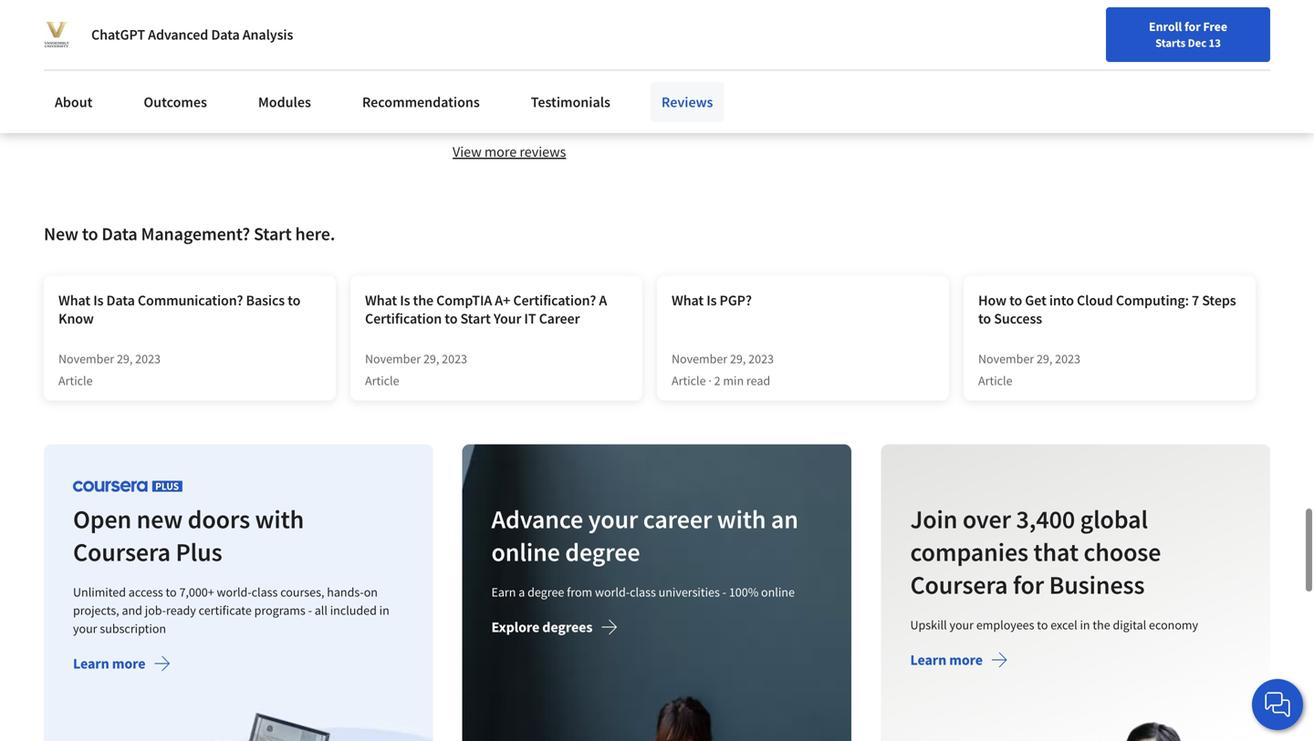 Task type: describe. For each thing, give the bounding box(es) containing it.
november 29, 2023 article for the
[[365, 351, 467, 389]]

to inside 'what is data communication? basics to know'
[[288, 291, 300, 310]]

choose
[[1083, 536, 1161, 568]]

assignments
[[926, 37, 1001, 55]]

november for what is pgp?
[[672, 351, 727, 367]]

courses,
[[280, 584, 324, 601]]

grasping
[[1063, 37, 1115, 55]]

read
[[746, 373, 770, 389]]

your for upskill
[[949, 617, 974, 634]]

ready
[[166, 603, 196, 619]]

career
[[643, 504, 712, 536]]

management?
[[141, 223, 250, 245]]

outcomes
[[144, 93, 207, 111]]

2 horizontal spatial in
[[1080, 617, 1090, 634]]

free
[[1203, 18, 1227, 35]]

vanderbilt university image
[[44, 22, 69, 47]]

found
[[673, 37, 709, 55]]

here.
[[295, 223, 335, 245]]

advance your career with an online degree
[[492, 504, 798, 568]]

programs
[[254, 603, 305, 619]]

digital
[[1113, 617, 1146, 634]]

a
[[519, 584, 525, 601]]

i found the information very useful and the assignments helpful in grasping the concepts.
[[666, 37, 1141, 74]]

what for what is data communication? basics to know
[[58, 291, 90, 310]]

online inside advance your career with an online degree
[[492, 536, 560, 568]]

your
[[494, 310, 521, 328]]

information
[[735, 37, 805, 55]]

enroll for free starts dec 13
[[1149, 18, 1227, 50]]

know
[[58, 310, 94, 328]]

cloud
[[1077, 291, 1113, 310]]

29, for data
[[117, 351, 133, 367]]

the left assignments
[[903, 37, 923, 55]]

start inside what is the comptia a+ certification? a certification to start your it career
[[460, 310, 491, 328]]

that
[[1033, 536, 1078, 568]]

subscription
[[100, 621, 166, 637]]

pgp?
[[720, 291, 752, 310]]

0 horizontal spatial learn more link
[[73, 655, 171, 677]]

reviews
[[662, 93, 713, 111]]

to inside unlimited access to 7,000+ world-class courses, hands-on projects, and job-ready certificate programs - all included in your subscription
[[166, 584, 177, 601]]

helpful
[[1004, 37, 1046, 55]]

new
[[137, 504, 183, 536]]

a+
[[495, 291, 510, 310]]

1 horizontal spatial online
[[761, 584, 795, 601]]

more inside view more reviews link
[[484, 143, 517, 161]]

chatgpt
[[91, 26, 145, 44]]

november 29, 2023 article for data
[[58, 351, 161, 389]]

reviews
[[520, 143, 566, 161]]

coursera plus image
[[73, 481, 183, 492]]

economy
[[1149, 617, 1198, 634]]

open
[[73, 504, 132, 536]]

starts
[[1155, 36, 1186, 50]]

learn more for the learn more link to the right
[[910, 651, 983, 670]]

learn more for the leftmost the learn more link
[[73, 655, 145, 673]]

show notifications image
[[1102, 23, 1124, 45]]

a
[[599, 291, 607, 310]]

analysis
[[242, 26, 293, 44]]

coursera inside open new doors with coursera plus
[[73, 536, 171, 568]]

to left success
[[978, 310, 991, 328]]

2023 for the
[[442, 351, 467, 367]]

with for career
[[717, 504, 766, 536]]

projects,
[[73, 603, 119, 619]]

chat with us image
[[1263, 691, 1292, 720]]

in inside unlimited access to 7,000+ world-class courses, hands-on projects, and job-ready certificate programs - all included in your subscription
[[379, 603, 389, 619]]

it
[[524, 310, 536, 328]]

global
[[1080, 504, 1148, 536]]

access
[[128, 584, 163, 601]]

new to data management? start here.
[[44, 223, 335, 245]]

an
[[771, 504, 798, 536]]

employees
[[976, 617, 1034, 634]]

degree inside advance your career with an online degree
[[565, 536, 640, 568]]

what for what is pgp?
[[672, 291, 704, 310]]

view more reviews
[[453, 143, 566, 161]]

very
[[809, 37, 834, 55]]

is for data
[[93, 291, 103, 310]]

join over 3,400 global companies that choose coursera for business
[[910, 504, 1161, 601]]

explore
[[492, 619, 540, 637]]

communication?
[[138, 291, 243, 310]]

doors
[[188, 504, 250, 536]]

certificate
[[199, 603, 252, 619]]

to inside what is the comptia a+ certification? a certification to start your it career
[[445, 310, 458, 328]]

comptia
[[436, 291, 492, 310]]

upskill your employees to excel in the digital economy
[[910, 617, 1198, 634]]

the inside what is the comptia a+ certification? a certification to start your it career
[[413, 291, 433, 310]]

data for analysis
[[211, 26, 240, 44]]

7
[[1192, 291, 1199, 310]]

the left digital
[[1092, 617, 1110, 634]]

outcomes link
[[133, 82, 218, 122]]

article for what is the comptia a+ certification? a certification to start your it career
[[365, 373, 399, 389]]

over
[[962, 504, 1011, 536]]

to left excel
[[1037, 617, 1048, 634]]

business
[[1049, 569, 1145, 601]]

and inside unlimited access to 7,000+ world-class courses, hands-on projects, and job-ready certificate programs - all included in your subscription
[[122, 603, 142, 619]]

what is pgp?
[[672, 291, 752, 310]]

upskill
[[910, 617, 947, 634]]

join
[[910, 504, 957, 536]]

coursera inside join over 3,400 global companies that choose coursera for business
[[910, 569, 1008, 601]]

about link
[[44, 82, 103, 122]]

and inside i found the information very useful and the assignments helpful in grasping the concepts.
[[877, 37, 900, 55]]

29, for pgp?
[[730, 351, 746, 367]]

13
[[1209, 36, 1221, 50]]

article for what is data communication? basics to know
[[58, 373, 93, 389]]

your inside unlimited access to 7,000+ world-class courses, hands-on projects, and job-ready certificate programs - all included in your subscription
[[73, 621, 97, 637]]

class for courses,
[[252, 584, 278, 601]]

computing:
[[1116, 291, 1189, 310]]

article for how to get into cloud computing: 7 steps to success
[[978, 373, 1013, 389]]

dec
[[1188, 36, 1206, 50]]

in inside i found the information very useful and the assignments helpful in grasping the concepts.
[[1049, 37, 1060, 55]]

0 vertical spatial start
[[254, 223, 292, 245]]

companies
[[910, 536, 1028, 568]]

data for communication?
[[106, 291, 135, 310]]

useful
[[837, 37, 874, 55]]

to right the new
[[82, 223, 98, 245]]

modules
[[258, 93, 311, 111]]

100%
[[729, 584, 759, 601]]

earn
[[492, 584, 516, 601]]

universities
[[659, 584, 720, 601]]



Task type: locate. For each thing, give the bounding box(es) containing it.
3 what from the left
[[672, 291, 704, 310]]

what is the comptia a+ certification? a certification to start your it career
[[365, 291, 607, 328]]

november down certification
[[365, 351, 421, 367]]

online down advance
[[492, 536, 560, 568]]

learn down projects,
[[73, 655, 109, 673]]

november 29, 2023 article
[[58, 351, 161, 389], [365, 351, 467, 389], [978, 351, 1080, 389]]

basics
[[246, 291, 285, 310]]

1 vertical spatial for
[[1013, 569, 1044, 601]]

2023
[[135, 351, 161, 367], [442, 351, 467, 367], [748, 351, 774, 367], [1055, 351, 1080, 367]]

learn more down upskill
[[910, 651, 983, 670]]

1 vertical spatial data
[[102, 223, 137, 245]]

1 vertical spatial online
[[761, 584, 795, 601]]

for inside enroll for free starts dec 13
[[1184, 18, 1201, 35]]

1 horizontal spatial learn more
[[910, 651, 983, 670]]

- inside unlimited access to 7,000+ world-class courses, hands-on projects, and job-ready certificate programs - all included in your subscription
[[308, 603, 312, 619]]

4 2023 from the left
[[1055, 351, 1080, 367]]

None search field
[[260, 11, 561, 48]]

1 horizontal spatial in
[[1049, 37, 1060, 55]]

2023 down into
[[1055, 351, 1080, 367]]

article down success
[[978, 373, 1013, 389]]

success
[[994, 310, 1042, 328]]

4 article from the left
[[978, 373, 1013, 389]]

unlimited access to 7,000+ world-class courses, hands-on projects, and job-ready certificate programs - all included in your subscription
[[73, 584, 389, 637]]

1 class from the left
[[252, 584, 278, 601]]

recommendations link
[[351, 82, 491, 122]]

1 horizontal spatial -
[[723, 584, 727, 601]]

and right useful
[[877, 37, 900, 55]]

november
[[58, 351, 114, 367], [365, 351, 421, 367], [672, 351, 727, 367], [978, 351, 1034, 367]]

excel
[[1050, 617, 1077, 634]]

1 horizontal spatial your
[[588, 504, 638, 536]]

1 is from the left
[[93, 291, 103, 310]]

online right 100%
[[761, 584, 795, 601]]

29, for the
[[423, 351, 439, 367]]

2 class from the left
[[630, 584, 656, 601]]

1 with from the left
[[255, 504, 304, 536]]

november 29, 2023 article · 2 min read
[[672, 351, 774, 389]]

2023 inside november 29, 2023 article · 2 min read
[[748, 351, 774, 367]]

2 article from the left
[[365, 373, 399, 389]]

min
[[723, 373, 744, 389]]

class for universities
[[630, 584, 656, 601]]

2 is from the left
[[400, 291, 410, 310]]

to right certification
[[445, 310, 458, 328]]

2 november 29, 2023 article from the left
[[365, 351, 467, 389]]

is for pgp?
[[706, 291, 717, 310]]

1 horizontal spatial learn
[[910, 651, 946, 670]]

coursera down the open
[[73, 536, 171, 568]]

0 horizontal spatial learn more
[[73, 655, 145, 673]]

3 november from the left
[[672, 351, 727, 367]]

more down employees on the right of page
[[949, 651, 983, 670]]

2 vertical spatial data
[[106, 291, 135, 310]]

degree up the from
[[565, 536, 640, 568]]

2023 up read
[[748, 351, 774, 367]]

coursera
[[73, 536, 171, 568], [910, 569, 1008, 601]]

more for the leftmost the learn more link
[[112, 655, 145, 673]]

with inside open new doors with coursera plus
[[255, 504, 304, 536]]

with inside advance your career with an online degree
[[717, 504, 766, 536]]

open new doors with coursera plus
[[73, 504, 304, 568]]

what left comptia
[[365, 291, 397, 310]]

0 horizontal spatial degree
[[528, 584, 564, 601]]

coursera down companies
[[910, 569, 1008, 601]]

29, down 'what is data communication? basics to know'
[[117, 351, 133, 367]]

in right excel
[[1080, 617, 1090, 634]]

4 november from the left
[[978, 351, 1034, 367]]

1 horizontal spatial and
[[877, 37, 900, 55]]

1 vertical spatial start
[[460, 310, 491, 328]]

1 vertical spatial -
[[308, 603, 312, 619]]

learn more link down subscription
[[73, 655, 171, 677]]

1 2023 from the left
[[135, 351, 161, 367]]

your down projects,
[[73, 621, 97, 637]]

the right found
[[712, 37, 731, 55]]

career
[[539, 310, 580, 328]]

3 29, from the left
[[730, 351, 746, 367]]

the
[[712, 37, 731, 55], [903, 37, 923, 55], [1118, 37, 1138, 55], [413, 291, 433, 310], [1092, 617, 1110, 634]]

degree right a
[[528, 584, 564, 601]]

how to get into cloud computing: 7 steps to success
[[978, 291, 1236, 328]]

0 horizontal spatial your
[[73, 621, 97, 637]]

learn for the leftmost the learn more link
[[73, 655, 109, 673]]

more for the learn more link to the right
[[949, 651, 983, 670]]

november 29, 2023 article down success
[[978, 351, 1080, 389]]

more down subscription
[[112, 655, 145, 673]]

all
[[315, 603, 328, 619]]

recommendations
[[362, 93, 480, 111]]

for down that
[[1013, 569, 1044, 601]]

0 vertical spatial -
[[723, 584, 727, 601]]

certification?
[[513, 291, 596, 310]]

29, down certification
[[423, 351, 439, 367]]

with right the doors
[[255, 504, 304, 536]]

what left the pgp?
[[672, 291, 704, 310]]

2023 down 'what is data communication? basics to know'
[[135, 351, 161, 367]]

your right upskill
[[949, 617, 974, 634]]

1 november from the left
[[58, 351, 114, 367]]

plus
[[176, 536, 222, 568]]

hands-
[[327, 584, 364, 601]]

0 horizontal spatial world-
[[217, 584, 252, 601]]

7,000+
[[179, 584, 214, 601]]

world- for 7,000+
[[217, 584, 252, 601]]

0 vertical spatial degree
[[565, 536, 640, 568]]

0 horizontal spatial coursera
[[73, 536, 171, 568]]

is for the
[[400, 291, 410, 310]]

2 horizontal spatial more
[[949, 651, 983, 670]]

2023 for data
[[135, 351, 161, 367]]

learn for the learn more link to the right
[[910, 651, 946, 670]]

2
[[714, 373, 721, 389]]

explore degrees
[[492, 619, 593, 637]]

0 horizontal spatial is
[[93, 291, 103, 310]]

into
[[1049, 291, 1074, 310]]

2 2023 from the left
[[442, 351, 467, 367]]

on
[[364, 584, 378, 601]]

0 horizontal spatial with
[[255, 504, 304, 536]]

november for what is data communication? basics to know
[[58, 351, 114, 367]]

1 horizontal spatial world-
[[595, 584, 630, 601]]

article down the know
[[58, 373, 93, 389]]

0 horizontal spatial what
[[58, 291, 90, 310]]

2 what from the left
[[365, 291, 397, 310]]

2023 for get
[[1055, 351, 1080, 367]]

online
[[492, 536, 560, 568], [761, 584, 795, 601]]

0 horizontal spatial november 29, 2023 article
[[58, 351, 161, 389]]

november 29, 2023 article for get
[[978, 351, 1080, 389]]

3 article from the left
[[672, 373, 706, 389]]

1 horizontal spatial start
[[460, 310, 491, 328]]

the left comptia
[[413, 291, 433, 310]]

0 horizontal spatial class
[[252, 584, 278, 601]]

included
[[330, 603, 377, 619]]

0 horizontal spatial start
[[254, 223, 292, 245]]

data left analysis
[[211, 26, 240, 44]]

is inside 'what is data communication? basics to know'
[[93, 291, 103, 310]]

start left "your"
[[460, 310, 491, 328]]

29, inside november 29, 2023 article · 2 min read
[[730, 351, 746, 367]]

1 world- from the left
[[217, 584, 252, 601]]

2 29, from the left
[[423, 351, 439, 367]]

reviews link
[[651, 82, 724, 122]]

3 is from the left
[[706, 291, 717, 310]]

is inside what is the comptia a+ certification? a certification to start your it career
[[400, 291, 410, 310]]

1 horizontal spatial for
[[1184, 18, 1201, 35]]

1 what from the left
[[58, 291, 90, 310]]

article inside november 29, 2023 article · 2 min read
[[672, 373, 706, 389]]

world- inside unlimited access to 7,000+ world-class courses, hands-on projects, and job-ready certificate programs - all included in your subscription
[[217, 584, 252, 601]]

0 vertical spatial data
[[211, 26, 240, 44]]

for up "dec"
[[1184, 18, 1201, 35]]

learn more
[[910, 651, 983, 670], [73, 655, 145, 673]]

to right basics
[[288, 291, 300, 310]]

- left 100%
[[723, 584, 727, 601]]

1 horizontal spatial coursera
[[910, 569, 1008, 601]]

0 vertical spatial online
[[492, 536, 560, 568]]

to up ready
[[166, 584, 177, 601]]

november 29, 2023 article down certification
[[365, 351, 467, 389]]

0 vertical spatial and
[[877, 37, 900, 55]]

new
[[44, 223, 78, 245]]

class left universities
[[630, 584, 656, 601]]

with for doors
[[255, 504, 304, 536]]

about
[[55, 93, 93, 111]]

learn more link down upskill
[[910, 651, 1008, 674]]

how
[[978, 291, 1007, 310]]

2023 down what is the comptia a+ certification? a certification to start your it career
[[442, 351, 467, 367]]

world-
[[217, 584, 252, 601], [595, 584, 630, 601]]

modules link
[[247, 82, 322, 122]]

1 vertical spatial coursera
[[910, 569, 1008, 601]]

1 horizontal spatial class
[[630, 584, 656, 601]]

-
[[723, 584, 727, 601], [308, 603, 312, 619]]

2 world- from the left
[[595, 584, 630, 601]]

data right the know
[[106, 291, 135, 310]]

start left here.
[[254, 223, 292, 245]]

with
[[255, 504, 304, 536], [717, 504, 766, 536]]

data right the new
[[102, 223, 137, 245]]

more right the view
[[484, 143, 517, 161]]

0 horizontal spatial -
[[308, 603, 312, 619]]

in right included
[[379, 603, 389, 619]]

learn more down subscription
[[73, 655, 145, 673]]

certification
[[365, 310, 442, 328]]

your left career
[[588, 504, 638, 536]]

world- right the from
[[595, 584, 630, 601]]

is
[[93, 291, 103, 310], [400, 291, 410, 310], [706, 291, 717, 310]]

class inside unlimited access to 7,000+ world-class courses, hands-on projects, and job-ready certificate programs - all included in your subscription
[[252, 584, 278, 601]]

for inside join over 3,400 global companies that choose coursera for business
[[1013, 569, 1044, 601]]

unlimited
[[73, 584, 126, 601]]

get
[[1025, 291, 1046, 310]]

your
[[588, 504, 638, 536], [949, 617, 974, 634], [73, 621, 97, 637]]

1 horizontal spatial degree
[[565, 536, 640, 568]]

view
[[453, 143, 482, 161]]

0 horizontal spatial online
[[492, 536, 560, 568]]

data for management?
[[102, 223, 137, 245]]

with left an
[[717, 504, 766, 536]]

testimonials
[[531, 93, 610, 111]]

1 29, from the left
[[117, 351, 133, 367]]

advanced
[[148, 26, 208, 44]]

29, for get
[[1037, 351, 1053, 367]]

what is data communication? basics to know
[[58, 291, 300, 328]]

the right grasping
[[1118, 37, 1138, 55]]

what inside 'what is data communication? basics to know'
[[58, 291, 90, 310]]

3 2023 from the left
[[748, 351, 774, 367]]

learn down upskill
[[910, 651, 946, 670]]

1 november 29, 2023 article from the left
[[58, 351, 161, 389]]

to left get
[[1009, 291, 1022, 310]]

2 november from the left
[[365, 351, 421, 367]]

concepts.
[[666, 56, 723, 74]]

november 29, 2023 article down the know
[[58, 351, 161, 389]]

1 vertical spatial degree
[[528, 584, 564, 601]]

november for what is the comptia a+ certification? a certification to start your it career
[[365, 351, 421, 367]]

2 horizontal spatial your
[[949, 617, 974, 634]]

0 horizontal spatial more
[[112, 655, 145, 673]]

degree
[[565, 536, 640, 568], [528, 584, 564, 601]]

2 with from the left
[[717, 504, 766, 536]]

0 vertical spatial coursera
[[73, 536, 171, 568]]

testimonials link
[[520, 82, 621, 122]]

3 november 29, 2023 article from the left
[[978, 351, 1080, 389]]

your for advance
[[588, 504, 638, 536]]

article left ·
[[672, 373, 706, 389]]

coursera image
[[22, 15, 138, 44]]

2 horizontal spatial what
[[672, 291, 704, 310]]

1 vertical spatial and
[[122, 603, 142, 619]]

steps
[[1202, 291, 1236, 310]]

1 horizontal spatial is
[[400, 291, 410, 310]]

29,
[[117, 351, 133, 367], [423, 351, 439, 367], [730, 351, 746, 367], [1037, 351, 1053, 367]]

- left 'all'
[[308, 603, 312, 619]]

2 horizontal spatial november 29, 2023 article
[[978, 351, 1080, 389]]

chatgpt advanced data analysis
[[91, 26, 293, 44]]

4 29, from the left
[[1037, 351, 1053, 367]]

1 horizontal spatial november 29, 2023 article
[[365, 351, 467, 389]]

job-
[[145, 603, 166, 619]]

what down the new
[[58, 291, 90, 310]]

in
[[1049, 37, 1060, 55], [379, 603, 389, 619], [1080, 617, 1090, 634]]

0 horizontal spatial in
[[379, 603, 389, 619]]

start
[[254, 223, 292, 245], [460, 310, 491, 328]]

november for how to get into cloud computing: 7 steps to success
[[978, 351, 1034, 367]]

article for what is pgp?
[[672, 373, 706, 389]]

earn a degree from world-class universities - 100% online
[[492, 584, 795, 601]]

november up ·
[[672, 351, 727, 367]]

data inside 'what is data communication? basics to know'
[[106, 291, 135, 310]]

what inside what is the comptia a+ certification? a certification to start your it career
[[365, 291, 397, 310]]

2 horizontal spatial is
[[706, 291, 717, 310]]

0 horizontal spatial and
[[122, 603, 142, 619]]

i
[[666, 37, 670, 55]]

1 horizontal spatial what
[[365, 291, 397, 310]]

in right the helpful
[[1049, 37, 1060, 55]]

menu item
[[965, 18, 1083, 78]]

your inside advance your career with an online degree
[[588, 504, 638, 536]]

november inside november 29, 2023 article · 2 min read
[[672, 351, 727, 367]]

1 horizontal spatial with
[[717, 504, 766, 536]]

world- for from
[[595, 584, 630, 601]]

article down certification
[[365, 373, 399, 389]]

0 vertical spatial for
[[1184, 18, 1201, 35]]

from
[[567, 584, 593, 601]]

class up programs
[[252, 584, 278, 601]]

and
[[877, 37, 900, 55], [122, 603, 142, 619]]

advance
[[492, 504, 583, 536]]

1 article from the left
[[58, 373, 93, 389]]

0 horizontal spatial for
[[1013, 569, 1044, 601]]

and up subscription
[[122, 603, 142, 619]]

0 horizontal spatial learn
[[73, 655, 109, 673]]

what
[[58, 291, 90, 310], [365, 291, 397, 310], [672, 291, 704, 310]]

·
[[708, 373, 712, 389]]

november down success
[[978, 351, 1034, 367]]

november down the know
[[58, 351, 114, 367]]

what for what is the comptia a+ certification? a certification to start your it career
[[365, 291, 397, 310]]

1 horizontal spatial learn more link
[[910, 651, 1008, 674]]

29, down success
[[1037, 351, 1053, 367]]

2023 for pgp?
[[748, 351, 774, 367]]

world- up "certificate"
[[217, 584, 252, 601]]

29, up min
[[730, 351, 746, 367]]

1 horizontal spatial more
[[484, 143, 517, 161]]



Task type: vqa. For each thing, say whether or not it's contained in the screenshot.
job-
yes



